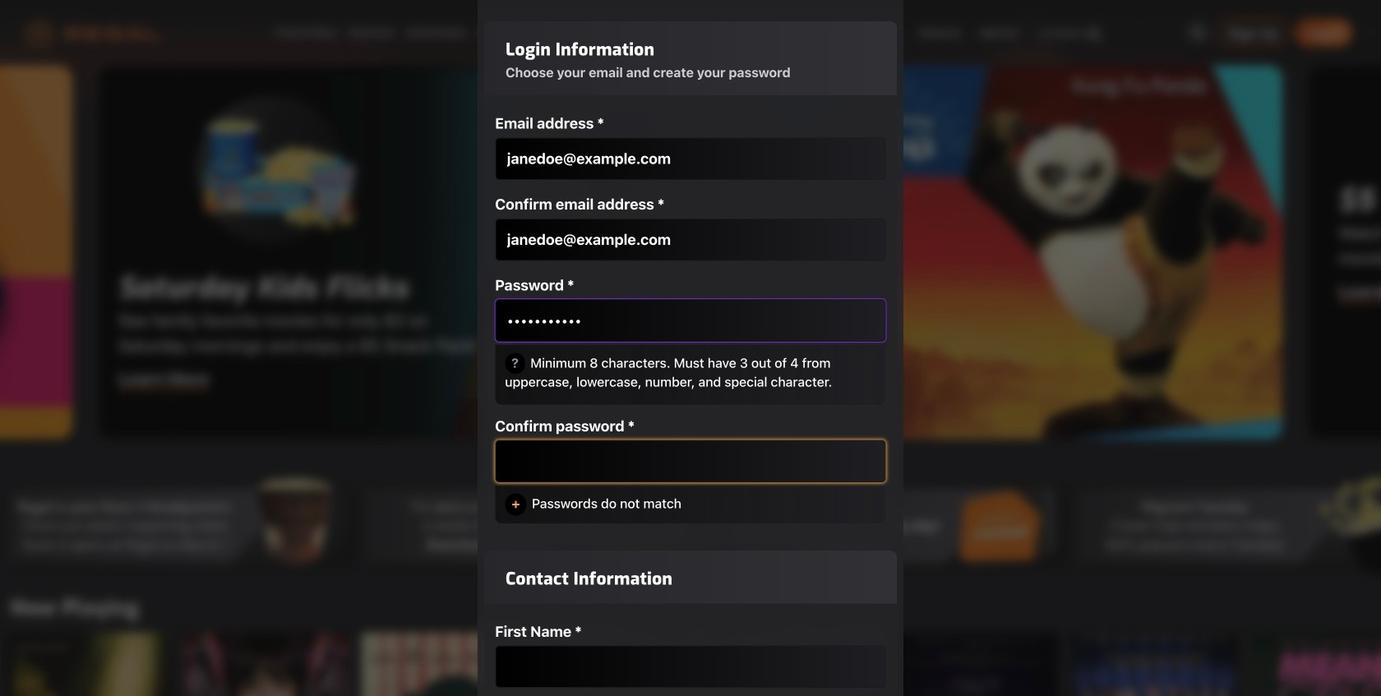 Task type: vqa. For each thing, say whether or not it's contained in the screenshot.
TICKETS FOR SCRAMBLED ARE ON SALE NOW! element
no



Task type: describe. For each thing, give the bounding box(es) containing it.
saturday kids flicks image
[[99, 66, 1283, 439]]

screenx movies image
[[1037, 21, 1107, 44]]

confirm password element
[[484, 416, 897, 524]]

dune popcorn 4 image
[[241, 475, 348, 577]]

popcorn bucket image
[[1312, 475, 1381, 577]]

4dx movies image
[[838, 21, 907, 44]]

imax movies image
[[918, 21, 964, 44]]

regal tag image
[[598, 475, 705, 577]]

rpx movies image
[[976, 21, 1026, 44]]

main element
[[268, 21, 1113, 44]]

saturday kids flicks element
[[99, 66, 1283, 439]]



Task type: locate. For each thing, give the bounding box(es) containing it.
regal unlimited card image
[[955, 475, 1062, 577]]

go to homepage image
[[26, 20, 162, 46]]

None password field
[[495, 300, 886, 342], [495, 440, 886, 483], [495, 300, 886, 342], [495, 440, 886, 483]]

None email field
[[495, 138, 886, 180], [495, 219, 886, 261], [495, 138, 886, 180], [495, 219, 886, 261]]

None text field
[[495, 646, 886, 688]]

regal dark background image
[[0, 0, 1381, 123]]

enter password element
[[484, 275, 897, 405]]



